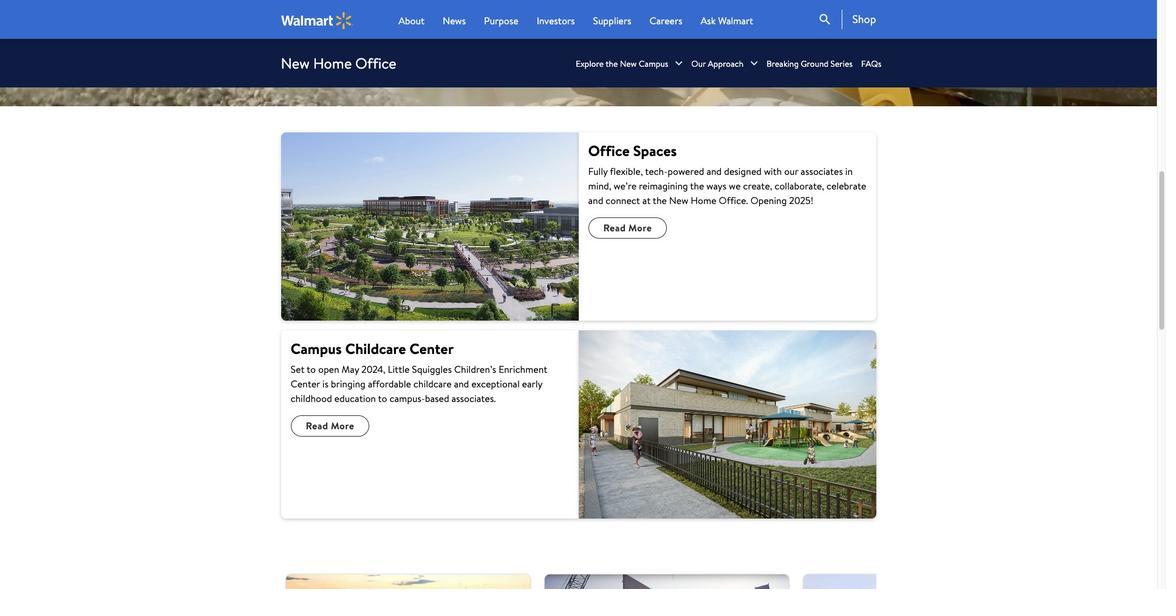 Task type: vqa. For each thing, say whether or not it's contained in the screenshot.
& to the right
no



Task type: describe. For each thing, give the bounding box(es) containing it.
0 vertical spatial center
[[410, 338, 454, 359]]

careers
[[650, 14, 683, 27]]

designed
[[725, 165, 762, 178]]

2024,
[[362, 363, 386, 376]]

0 horizontal spatial center
[[291, 377, 320, 391]]

is
[[323, 377, 329, 391]]

campus inside campus childcare center set to open may 2024, little squiggles children's enrichment center is bringing affordable childcare and exceptional early childhood education to campus-based associates.
[[291, 338, 342, 359]]

series
[[831, 57, 853, 70]]

0 horizontal spatial the
[[606, 57, 618, 70]]

celebrate
[[827, 179, 867, 192]]

read more link for childcare
[[291, 416, 569, 437]]

children's
[[454, 363, 497, 376]]

based
[[425, 392, 450, 405]]

breaking ground series link
[[767, 39, 853, 88]]

mind,
[[589, 179, 612, 192]]

we're
[[614, 179, 637, 192]]

about button
[[399, 13, 425, 28]]

early
[[522, 377, 543, 391]]

explore the new campus link
[[576, 39, 669, 88]]

with
[[764, 165, 782, 178]]

at
[[643, 194, 651, 207]]

2 vertical spatial the
[[653, 194, 667, 207]]

flexible,
[[610, 165, 643, 178]]

our approach
[[692, 57, 744, 70]]

read for office
[[604, 221, 626, 234]]

childcare
[[346, 338, 406, 359]]

read for campus
[[306, 419, 328, 433]]

1 vertical spatial the
[[691, 179, 705, 192]]

tech-
[[646, 165, 668, 178]]

1 vertical spatial and
[[589, 194, 604, 207]]

investors button
[[537, 13, 575, 28]]

little
[[388, 363, 410, 376]]

ask
[[701, 14, 716, 27]]

about
[[399, 14, 425, 27]]

spaces
[[634, 140, 677, 161]]

careers link
[[650, 13, 683, 28]]

0 horizontal spatial to
[[307, 363, 316, 376]]

news button
[[443, 13, 466, 28]]

shop
[[853, 12, 877, 27]]

new home office
[[281, 53, 397, 74]]

reimagining
[[639, 179, 688, 192]]

our
[[692, 57, 706, 70]]

ground
[[801, 57, 829, 70]]

suppliers
[[594, 14, 632, 27]]

breaking ground series
[[767, 57, 853, 70]]

childcare
[[414, 377, 452, 391]]

home inside office spaces fully flexible, tech-powered and designed with our associates in mind, we're reimagining the ways we create, collaborate, celebrate and connect at the new home office. opening 2025!
[[691, 194, 717, 207]]

ask walmart
[[701, 14, 754, 27]]

1 horizontal spatial new
[[620, 57, 637, 70]]

suppliers button
[[594, 13, 632, 28]]

new home office link
[[281, 53, 397, 74]]

more for spaces
[[629, 221, 652, 234]]



Task type: locate. For each thing, give the bounding box(es) containing it.
we
[[729, 179, 741, 192]]

0 horizontal spatial read more link
[[291, 416, 569, 437]]

the
[[606, 57, 618, 70], [691, 179, 705, 192], [653, 194, 667, 207]]

approach
[[708, 57, 744, 70]]

0 vertical spatial and
[[707, 165, 722, 178]]

read more down childhood in the bottom left of the page
[[306, 419, 355, 433]]

campus
[[639, 57, 669, 70], [291, 338, 342, 359]]

to
[[307, 363, 316, 376], [378, 392, 387, 405]]

education
[[335, 392, 376, 405]]

to right "set"
[[307, 363, 316, 376]]

campus inside the explore the new campus link
[[639, 57, 669, 70]]

and down mind,
[[589, 194, 604, 207]]

our approach link
[[692, 39, 744, 88]]

2 vertical spatial and
[[454, 377, 469, 391]]

0 horizontal spatial read
[[306, 419, 328, 433]]

campus up open
[[291, 338, 342, 359]]

office
[[356, 53, 397, 74], [589, 140, 630, 161]]

0 vertical spatial read more link
[[589, 217, 867, 239]]

1 horizontal spatial and
[[589, 194, 604, 207]]

read more down connect
[[604, 221, 652, 234]]

1 vertical spatial center
[[291, 377, 320, 391]]

new down home image
[[281, 53, 310, 74]]

2 horizontal spatial and
[[707, 165, 722, 178]]

1 horizontal spatial more
[[629, 221, 652, 234]]

associates.
[[452, 392, 496, 405]]

center up squiggles
[[410, 338, 454, 359]]

1 vertical spatial home
[[691, 194, 717, 207]]

home
[[313, 53, 352, 74], [691, 194, 717, 207]]

campus down careers link
[[639, 57, 669, 70]]

0 horizontal spatial home
[[313, 53, 352, 74]]

read down childhood in the bottom left of the page
[[306, 419, 328, 433]]

explore the new campus
[[576, 57, 669, 70]]

more down "at" at the right top of the page
[[629, 221, 652, 234]]

powered
[[668, 165, 705, 178]]

1 horizontal spatial read
[[604, 221, 626, 234]]

1 horizontal spatial campus
[[639, 57, 669, 70]]

0 horizontal spatial and
[[454, 377, 469, 391]]

more for childcare
[[331, 419, 355, 433]]

faqs link
[[862, 39, 882, 88]]

squiggles
[[412, 363, 452, 376]]

0 horizontal spatial new
[[281, 53, 310, 74]]

read more for campus
[[306, 419, 355, 433]]

1 horizontal spatial the
[[653, 194, 667, 207]]

0 vertical spatial the
[[606, 57, 618, 70]]

1 vertical spatial campus
[[291, 338, 342, 359]]

1 vertical spatial more
[[331, 419, 355, 433]]

and up ways
[[707, 165, 722, 178]]

0 horizontal spatial campus
[[291, 338, 342, 359]]

campus-
[[390, 392, 425, 405]]

1 horizontal spatial read more link
[[589, 217, 867, 239]]

0 horizontal spatial more
[[331, 419, 355, 433]]

search
[[818, 12, 833, 27]]

center
[[410, 338, 454, 359], [291, 377, 320, 391]]

2 horizontal spatial new
[[670, 194, 689, 207]]

home down home image
[[313, 53, 352, 74]]

read more link for spaces
[[589, 217, 867, 239]]

home down ways
[[691, 194, 717, 207]]

ask walmart link
[[701, 13, 754, 28]]

2025!
[[790, 194, 814, 207]]

news
[[443, 14, 466, 27]]

opening
[[751, 194, 787, 207]]

home image
[[281, 12, 353, 29]]

new
[[281, 53, 310, 74], [620, 57, 637, 70], [670, 194, 689, 207]]

may
[[342, 363, 359, 376]]

more down education
[[331, 419, 355, 433]]

read down connect
[[604, 221, 626, 234]]

1 vertical spatial read more
[[306, 419, 355, 433]]

and
[[707, 165, 722, 178], [589, 194, 604, 207], [454, 377, 469, 391]]

office.
[[719, 194, 749, 207]]

connect
[[606, 194, 640, 207]]

new right explore
[[620, 57, 637, 70]]

walmart
[[719, 14, 754, 27]]

2 horizontal spatial the
[[691, 179, 705, 192]]

1 vertical spatial read
[[306, 419, 328, 433]]

new inside office spaces fully flexible, tech-powered and designed with our associates in mind, we're reimagining the ways we create, collaborate, celebrate and connect at the new home office. opening 2025!
[[670, 194, 689, 207]]

read more link down office.
[[589, 217, 867, 239]]

the down powered
[[691, 179, 705, 192]]

ways
[[707, 179, 727, 192]]

1 horizontal spatial center
[[410, 338, 454, 359]]

read more
[[604, 221, 652, 234], [306, 419, 355, 433]]

bringing
[[331, 377, 366, 391]]

center up childhood in the bottom left of the page
[[291, 377, 320, 391]]

1 vertical spatial to
[[378, 392, 387, 405]]

1 vertical spatial office
[[589, 140, 630, 161]]

the right "at" at the right top of the page
[[653, 194, 667, 207]]

exceptional
[[472, 377, 520, 391]]

investors
[[537, 14, 575, 27]]

the right explore
[[606, 57, 618, 70]]

purpose
[[484, 14, 519, 27]]

associates
[[801, 165, 844, 178]]

1 horizontal spatial home
[[691, 194, 717, 207]]

1 horizontal spatial office
[[589, 140, 630, 161]]

and inside campus childcare center set to open may 2024, little squiggles children's enrichment center is bringing affordable childcare and exceptional early childhood education to campus-based associates.
[[454, 377, 469, 391]]

0 vertical spatial home
[[313, 53, 352, 74]]

open
[[318, 363, 340, 376]]

breaking
[[767, 57, 799, 70]]

collaborate,
[[775, 179, 825, 192]]

more
[[629, 221, 652, 234], [331, 419, 355, 433]]

0 horizontal spatial office
[[356, 53, 397, 74]]

fully
[[589, 165, 608, 178]]

shop link
[[843, 10, 877, 29]]

to down affordable
[[378, 392, 387, 405]]

0 vertical spatial campus
[[639, 57, 669, 70]]

office spaces fully flexible, tech-powered and designed with our associates in mind, we're reimagining the ways we create, collaborate, celebrate and connect at the new home office. opening 2025!
[[589, 140, 867, 207]]

our
[[785, 165, 799, 178]]

read
[[604, 221, 626, 234], [306, 419, 328, 433]]

in
[[846, 165, 853, 178]]

new down reimagining at the top of the page
[[670, 194, 689, 207]]

0 vertical spatial office
[[356, 53, 397, 74]]

0 horizontal spatial read more
[[306, 419, 355, 433]]

0 vertical spatial read
[[604, 221, 626, 234]]

and up associates. at the left of the page
[[454, 377, 469, 391]]

0 vertical spatial more
[[629, 221, 652, 234]]

read more for office
[[604, 221, 652, 234]]

affordable
[[368, 377, 411, 391]]

enrichment
[[499, 363, 548, 376]]

read more link
[[589, 217, 867, 239], [291, 416, 569, 437]]

0 vertical spatial read more
[[604, 221, 652, 234]]

create,
[[744, 179, 773, 192]]

read more link down based
[[291, 416, 569, 437]]

purpose button
[[484, 13, 519, 28]]

office inside office spaces fully flexible, tech-powered and designed with our associates in mind, we're reimagining the ways we create, collaborate, celebrate and connect at the new home office. opening 2025!
[[589, 140, 630, 161]]

childhood
[[291, 392, 332, 405]]

faqs
[[862, 57, 882, 70]]

explore
[[576, 57, 604, 70]]

1 horizontal spatial to
[[378, 392, 387, 405]]

1 horizontal spatial read more
[[604, 221, 652, 234]]

1 vertical spatial read more link
[[291, 416, 569, 437]]

0 vertical spatial to
[[307, 363, 316, 376]]

campus childcare center set to open may 2024, little squiggles children's enrichment center is bringing affordable childcare and exceptional early childhood education to campus-based associates.
[[291, 338, 548, 405]]

set
[[291, 363, 305, 376]]



